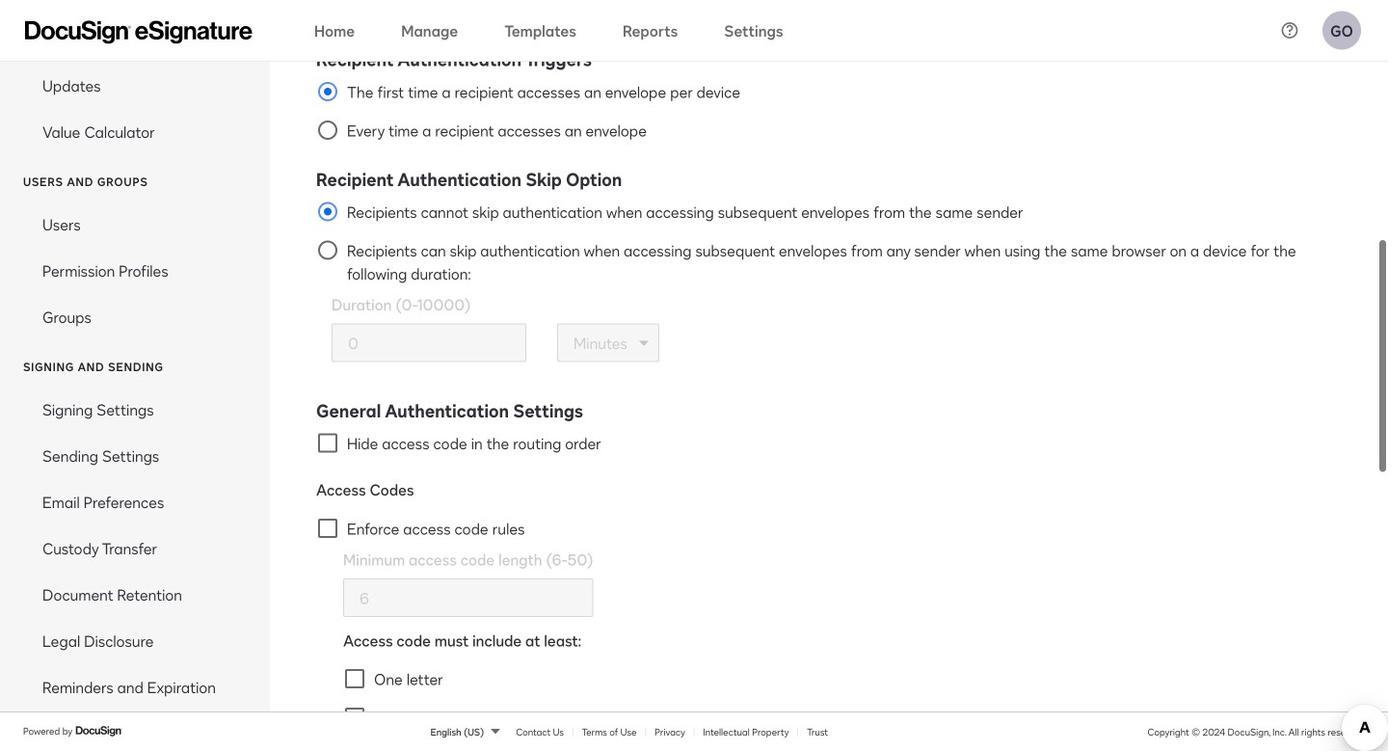 Task type: vqa. For each thing, say whether or not it's contained in the screenshot.
"text box"
yes



Task type: describe. For each thing, give the bounding box(es) containing it.
account element
[[0, 0, 270, 155]]

none text field inside option group
[[333, 324, 525, 361]]

docusign admin image
[[25, 21, 253, 44]]

1 option group from the top
[[316, 45, 1342, 150]]

docusign image
[[75, 723, 124, 739]]



Task type: locate. For each thing, give the bounding box(es) containing it.
0 vertical spatial option group
[[316, 45, 1342, 150]]

None text field
[[333, 324, 525, 361]]

2 option group from the top
[[316, 165, 1342, 381]]

users and groups element
[[0, 201, 270, 340]]

1 vertical spatial option group
[[316, 165, 1342, 381]]

None text field
[[344, 579, 593, 616]]

option group
[[316, 45, 1342, 150], [316, 165, 1342, 381]]

signing and sending element
[[0, 386, 270, 751]]



